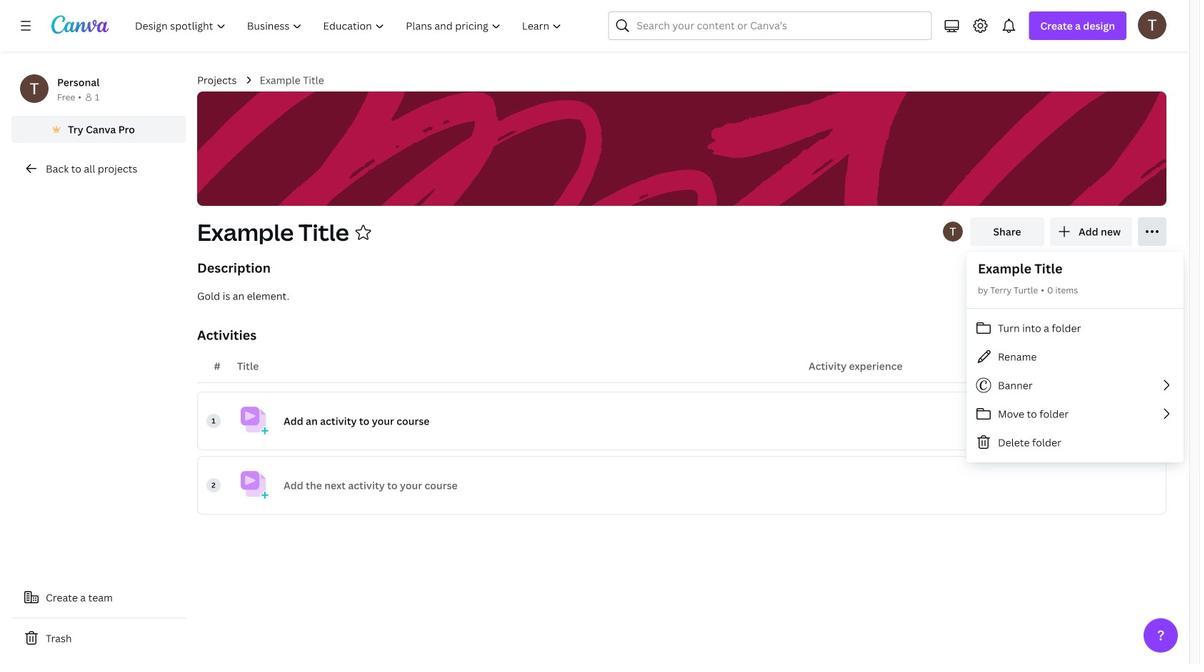 Task type: vqa. For each thing, say whether or not it's contained in the screenshot.
Row to the bottom
yes



Task type: describe. For each thing, give the bounding box(es) containing it.
Search search field
[[637, 12, 904, 39]]

2 row from the top
[[197, 456, 1167, 515]]



Task type: locate. For each thing, give the bounding box(es) containing it.
terry turtle image
[[1139, 11, 1167, 39]]

1 row from the top
[[197, 392, 1167, 450]]

0 vertical spatial row
[[197, 392, 1167, 450]]

top level navigation element
[[126, 11, 574, 40]]

row
[[197, 392, 1167, 450], [197, 456, 1167, 515]]

None search field
[[609, 11, 932, 40]]

1 vertical spatial row
[[197, 456, 1167, 515]]



